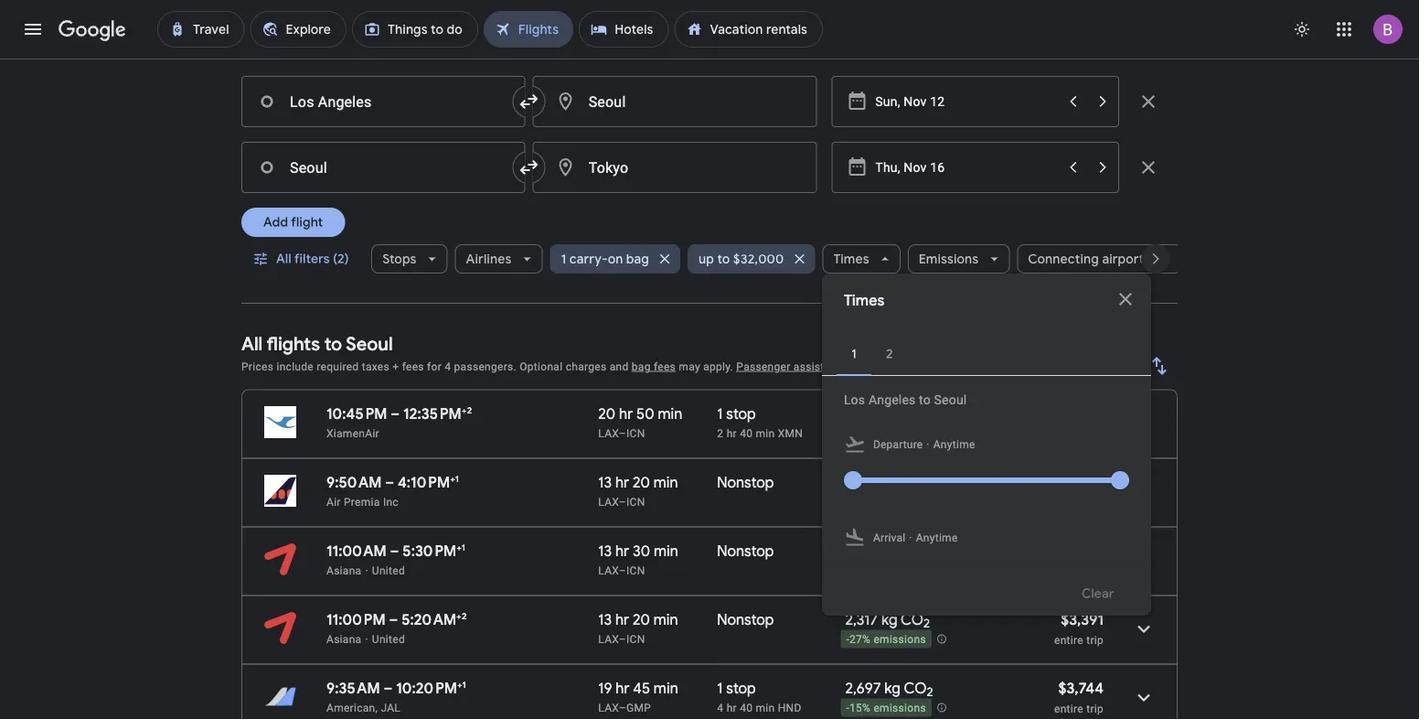 Task type: locate. For each thing, give the bounding box(es) containing it.
+
[[393, 360, 399, 373], [462, 404, 467, 416], [450, 473, 455, 484], [457, 542, 462, 553], [457, 610, 462, 622], [457, 679, 462, 690]]

fees
[[402, 360, 424, 373], [654, 360, 676, 373]]

trip
[[1087, 565, 1104, 578], [1087, 634, 1104, 646], [1087, 702, 1104, 715]]

1 right 4:10 pm on the left of the page
[[455, 473, 459, 484]]

min for 2,317
[[654, 610, 679, 629]]

0 vertical spatial 20
[[599, 404, 616, 423]]

times inside popup button
[[833, 251, 869, 267]]

0 vertical spatial anytime
[[934, 438, 976, 451]]

1 $3,391 from the top
[[1061, 542, 1104, 560]]

icn inside 20 hr 50 min lax – icn
[[627, 427, 646, 440]]

xiamenair
[[327, 427, 380, 440]]

40 left xmn
[[740, 427, 753, 440]]

prices
[[242, 360, 274, 373]]

1 vertical spatial seoul
[[935, 392, 967, 407]]

hr left 30
[[616, 542, 630, 560]]

taxes
[[362, 360, 390, 373]]

fees left may
[[654, 360, 676, 373]]

trip up the '3391 us dollars' text box
[[1087, 565, 1104, 578]]

lax down total duration 13 hr 30 min. 'element'
[[599, 564, 619, 577]]

passenger
[[737, 360, 791, 373]]

0 horizontal spatial to
[[324, 332, 342, 355]]

1 40 from the top
[[740, 427, 753, 440]]

1 horizontal spatial all
[[276, 251, 292, 267]]

trip for $3,391
[[1087, 634, 1104, 646]]

– left 5:20 am at bottom
[[389, 610, 398, 629]]

kg for 2,317
[[882, 610, 898, 629]]

1 13 from the top
[[599, 473, 612, 492]]

2 vertical spatial trip
[[1087, 702, 1104, 715]]

+ for 5:20 am
[[457, 610, 462, 622]]

for
[[427, 360, 442, 373]]

2 vertical spatial to
[[920, 392, 931, 407]]

air premia inc
[[327, 495, 399, 508]]

2,697
[[846, 679, 881, 698]]

carry-
[[569, 251, 608, 267]]

min right 50
[[658, 404, 683, 423]]

avg down 3,322
[[846, 427, 865, 439]]

swap origin and destination. image
[[518, 91, 540, 113]]

1 vertical spatial 13
[[599, 542, 612, 560]]

leaves los angeles international airport at 9:50 am on sunday, november 12 and arrives at incheon international airport at 4:10 pm on monday, november 13. element
[[327, 473, 459, 492]]

Arrival time: 10:20 PM on  Monday, November 13. text field
[[396, 679, 466, 698]]

1 carry-on bag button
[[550, 237, 680, 281]]

1 horizontal spatial to
[[717, 251, 730, 267]]

bag
[[626, 251, 649, 267], [632, 360, 651, 373]]

1 left "carry-"
[[561, 251, 566, 267]]

1 vertical spatial nonstop flight. element
[[718, 542, 774, 563]]

None field
[[242, 36, 361, 69], [441, 36, 535, 69], [242, 36, 361, 69], [441, 36, 535, 69]]

anytime right the departure
[[934, 438, 976, 451]]

avg emissions
[[846, 564, 920, 577]]

icn up 45
[[627, 633, 646, 645]]

hr for 5:20 am
[[616, 610, 630, 629]]

icn up 30
[[627, 495, 646, 508]]

3,155
[[846, 542, 879, 560]]

13 hr 20 min lax – icn for 4:10 pm
[[599, 473, 679, 508]]

bag right and
[[632, 360, 651, 373]]

Arrival time: 5:20 AM on  Tuesday, November 14. text field
[[402, 610, 467, 629]]

co inside 3,155 kg co 2
[[902, 542, 925, 560]]

2 down total duration 20 hr 50 min. element
[[718, 427, 724, 440]]

2 vertical spatial 4
[[718, 701, 724, 714]]

0 vertical spatial 4
[[397, 44, 405, 59]]

flight
[[291, 214, 323, 231]]

1 stop from the top
[[727, 404, 756, 423]]

4
[[397, 44, 405, 59], [445, 360, 451, 373], [718, 701, 724, 714]]

hnd
[[778, 701, 802, 714]]

all for all filters (2)
[[276, 251, 292, 267]]

0 vertical spatial seoul
[[346, 332, 393, 355]]

stops button
[[371, 237, 447, 281]]

kg inside 3,155 kg co 2
[[882, 542, 899, 560]]

change appearance image
[[1281, 7, 1325, 51]]

min inside 20 hr 50 min lax – icn
[[658, 404, 683, 423]]

1 horizontal spatial fees
[[654, 360, 676, 373]]

1 avg from the top
[[846, 427, 865, 439]]

13 down 20 hr 50 min lax – icn
[[599, 473, 612, 492]]

icn down 30
[[627, 564, 646, 577]]

trip inside $3,744 entire trip
[[1087, 702, 1104, 715]]

1 vertical spatial 1 stop flight. element
[[718, 679, 756, 700]]

$3,391 entire trip up the '3391 us dollars' text box
[[1055, 542, 1104, 578]]

1 icn from the top
[[627, 427, 646, 440]]

hr for 10:20 pm
[[616, 679, 630, 698]]

2 fees from the left
[[654, 360, 676, 373]]

11:00 pm – 5:20 am + 2
[[327, 610, 467, 629]]

total duration 19 hr 45 min. element
[[599, 679, 718, 700]]

15%
[[850, 702, 871, 715]]

avg down 3,155
[[846, 564, 865, 577]]

co for 3,322
[[903, 404, 926, 423]]

1 vertical spatial 4
[[445, 360, 451, 373]]

entire inside $3,744 entire trip
[[1055, 702, 1084, 715]]

13 left 30
[[599, 542, 612, 560]]

sort
[[1102, 358, 1128, 374]]

– down total duration 19 hr 45 min. element
[[619, 701, 627, 714]]

min inside 19 hr 45 min lax – gmp
[[654, 679, 679, 698]]

hr down the 13 hr 30 min lax – icn
[[616, 610, 630, 629]]

stop up layover (1 of 1) is a 2 hr 40 min layover at xiamen gaoqi international airport in xiamen. element at the right
[[727, 404, 756, 423]]

2 vertical spatial 20
[[633, 610, 650, 629]]

2 nonstop flight. element from the top
[[718, 542, 774, 563]]

1 down apply.
[[718, 404, 723, 423]]

5 lax from the top
[[599, 701, 619, 714]]

2 asiana from the top
[[327, 633, 362, 645]]

2 nonstop from the top
[[718, 542, 774, 560]]

total duration 13 hr 20 min. element
[[599, 473, 718, 494], [599, 610, 718, 632]]

all up the prices
[[242, 332, 263, 355]]

anytime for departure
[[934, 438, 976, 451]]

kg up -15% emissions
[[885, 679, 901, 698]]

1 vertical spatial -
[[847, 633, 850, 646]]

4 inside 1 stop 4 hr 40 min hnd
[[718, 701, 724, 714]]

1 vertical spatial total duration 13 hr 20 min. element
[[599, 610, 718, 632]]

united down leaves los angeles international airport at 11:00 am on sunday, november 12 and arrives at incheon international airport at 5:30 pm on monday, november 13. element
[[372, 564, 405, 577]]

$3,391 left flight details. leaves los angeles international airport at 11:00 am on sunday, november 12 and arrives at incheon international airport at 5:30 pm on monday, november 13. icon
[[1061, 542, 1104, 560]]

2 $3,391 entire trip from the top
[[1055, 610, 1104, 646]]

- down 2,697
[[847, 702, 850, 715]]

2 entire from the top
[[1055, 634, 1084, 646]]

$3,391 entire trip for 2,317
[[1055, 610, 1104, 646]]

2 stop from the top
[[727, 679, 756, 698]]

13 hr 20 min lax – icn up 45
[[599, 610, 679, 645]]

1 vertical spatial $3,391
[[1061, 610, 1104, 629]]

1 $3,391 entire trip from the top
[[1055, 542, 1104, 578]]

lax up the 13 hr 30 min lax – icn
[[599, 495, 619, 508]]

0 horizontal spatial fees
[[402, 360, 424, 373]]

nonstop flight. element
[[718, 473, 774, 494], [718, 542, 774, 563], [718, 610, 774, 632]]

1 vertical spatial departure text field
[[876, 143, 1058, 192]]

asiana for 11:00 am
[[327, 564, 362, 577]]

add flight
[[263, 214, 323, 231]]

0 vertical spatial asiana
[[327, 564, 362, 577]]

0 vertical spatial departure text field
[[876, 77, 1058, 126]]

None text field
[[242, 142, 526, 193]]

2 vertical spatial nonstop
[[718, 610, 774, 629]]

0 vertical spatial united
[[372, 564, 405, 577]]

20%
[[850, 496, 871, 509]]

0 vertical spatial nonstop
[[718, 473, 774, 492]]

to up required
[[324, 332, 342, 355]]

kg for 2,697
[[885, 679, 901, 698]]

– down total duration 20 hr 50 min. element
[[619, 427, 627, 440]]

stops
[[382, 251, 416, 267]]

kg inside the 2,697 kg co 2
[[885, 679, 901, 698]]

2 vertical spatial -
[[847, 702, 850, 715]]

stop inside the 1 stop 2 hr 40 min xmn
[[727, 404, 756, 423]]

hr inside 20 hr 50 min lax – icn
[[619, 404, 633, 423]]

kg up avg emissions
[[882, 542, 899, 560]]

1 lax from the top
[[599, 427, 619, 440]]

seoul for all flights to seoul
[[346, 332, 393, 355]]

stop inside 1 stop 4 hr 40 min hnd
[[727, 679, 756, 698]]

seoul up taxes
[[346, 332, 393, 355]]

co inside 3,322 kg co avg emissions
[[903, 404, 926, 423]]

$3,391
[[1061, 542, 1104, 560], [1061, 610, 1104, 629]]

emissions inside 3,322 kg co avg emissions
[[868, 427, 920, 439]]

13 for 5:20 am
[[599, 610, 612, 629]]

entire down '$3,744' text field
[[1055, 702, 1084, 715]]

$3,744
[[1059, 679, 1104, 698]]

+ inside 11:00 am – 5:30 pm + 1
[[457, 542, 462, 553]]

1 right 10:20 pm
[[462, 679, 466, 690]]

to for los angeles to seoul
[[920, 392, 931, 407]]

min inside the 1 stop 2 hr 40 min xmn
[[756, 427, 775, 440]]

3 icn from the top
[[627, 564, 646, 577]]

lax down 19
[[599, 701, 619, 714]]

Departure time: 9:50 AM. text field
[[327, 473, 382, 492]]

Arrival time: 4:10 PM on  Monday, November 13. text field
[[398, 473, 459, 492]]

kg right the 2,512
[[882, 473, 898, 492]]

trip for $3,744
[[1087, 702, 1104, 715]]

1 horizontal spatial seoul
[[935, 392, 967, 407]]

3 entire from the top
[[1055, 702, 1084, 715]]

1 vertical spatial all
[[242, 332, 263, 355]]

min left xmn
[[756, 427, 775, 440]]

1 vertical spatial $3,391 entire trip
[[1055, 610, 1104, 646]]

co up the departure
[[903, 404, 926, 423]]

$3,391 entire trip for 3,155
[[1055, 542, 1104, 578]]

stop up 'layover (1 of 1) is a 4 hr 40 min layover at haneda airport in tokyo.' element
[[727, 679, 756, 698]]

2,512
[[846, 473, 879, 492]]

1 vertical spatial anytime
[[916, 532, 958, 544]]

next image
[[1134, 237, 1178, 281]]

co up avg emissions
[[902, 542, 925, 560]]

emissions
[[919, 251, 979, 267]]

leaves los angeles international airport at 11:00 pm on sunday, november 12 and arrives at incheon international airport at 5:20 am on tuesday, november 14. element
[[327, 610, 467, 629]]

13 hr 20 min lax – icn for 5:20 am
[[599, 610, 679, 645]]

asiana down 11:00 pm
[[327, 633, 362, 645]]

20 for 4:10 pm
[[633, 473, 650, 492]]

- down the 2,512
[[847, 496, 850, 509]]

min down 20 hr 50 min lax – icn
[[654, 473, 679, 492]]

1 vertical spatial avg
[[846, 564, 865, 577]]

3 lax from the top
[[599, 564, 619, 577]]

– up inc
[[385, 473, 394, 492]]

Departure time: 10:45 PM. text field
[[327, 404, 387, 423]]

13 hr 20 min lax – icn up 30
[[599, 473, 679, 508]]

2 inside 2,317 kg co 2
[[924, 616, 931, 631]]

0 vertical spatial bag
[[626, 251, 649, 267]]

kg inside 2,317 kg co 2
[[882, 610, 898, 629]]

20 left 50
[[599, 404, 616, 423]]

layover (1 of 1) is a 4 hr 40 min layover at haneda airport in tokyo. element
[[718, 700, 837, 715]]

airports
[[1102, 251, 1151, 267]]

1 united from the top
[[372, 564, 405, 577]]

2 trip from the top
[[1087, 634, 1104, 646]]

0 horizontal spatial seoul
[[346, 332, 393, 355]]

min down the 13 hr 30 min lax – icn
[[654, 610, 679, 629]]

times
[[833, 251, 869, 267], [844, 291, 885, 310]]

hr left 'hnd'
[[727, 701, 737, 714]]

0 vertical spatial nonstop flight. element
[[718, 473, 774, 494]]

hr for 5:30 pm
[[616, 542, 630, 560]]

2 40 from the top
[[740, 701, 753, 714]]

2 departure text field from the top
[[876, 143, 1058, 192]]

None search field
[[242, 30, 1182, 616]]

$3,391 for 2,317
[[1061, 610, 1104, 629]]

0 horizontal spatial all
[[242, 332, 263, 355]]

1 vertical spatial stop
[[727, 679, 756, 698]]

1 stop flight. element
[[718, 404, 756, 426], [718, 679, 756, 700]]

2
[[467, 404, 472, 416], [718, 427, 724, 440], [924, 479, 931, 494], [925, 547, 931, 563], [462, 610, 467, 622], [924, 616, 931, 631], [927, 685, 934, 700]]

los angeles to seoul
[[844, 392, 967, 407]]

40 inside the 1 stop 2 hr 40 min xmn
[[740, 427, 753, 440]]

hr inside 1 stop 4 hr 40 min hnd
[[727, 701, 737, 714]]

0 vertical spatial to
[[717, 251, 730, 267]]

anytime right "arrival"
[[916, 532, 958, 544]]

50
[[637, 404, 655, 423]]

departure
[[874, 438, 923, 451]]

+ inside 9:35 am – 10:20 pm + 1
[[457, 679, 462, 690]]

2,317 kg co 2
[[846, 610, 931, 631]]

3 13 from the top
[[599, 610, 612, 629]]

co inside 2,317 kg co 2
[[901, 610, 924, 629]]

1 - from the top
[[847, 496, 850, 509]]

1 vertical spatial asiana
[[327, 633, 362, 645]]

0 vertical spatial trip
[[1087, 565, 1104, 578]]

angeles
[[869, 392, 916, 407]]

entire for $3,391
[[1055, 634, 1084, 646]]

4 icn from the top
[[627, 633, 646, 645]]

3 trip from the top
[[1087, 702, 1104, 715]]

0 vertical spatial 13
[[599, 473, 612, 492]]

icn for 12:35 pm
[[627, 427, 646, 440]]

$3,391 left flight details. leaves los angeles international airport at 11:00 pm on sunday, november 12 and arrives at incheon international airport at 5:20 am on tuesday, november 14. image
[[1061, 610, 1104, 629]]

leaves los angeles international airport at 9:35 am on sunday, november 12 and arrives at gimpo international airport at 10:20 pm on monday, november 13. element
[[327, 679, 466, 698]]

all left the filters
[[276, 251, 292, 267]]

kg inside "2,512 kg co 2 -20% emissions"
[[882, 473, 898, 492]]

1 right 5:30 pm
[[462, 542, 466, 553]]

0 vertical spatial avg
[[846, 427, 865, 439]]

2 right 5:20 am at bottom
[[462, 610, 467, 622]]

+ for 4:10 pm
[[450, 473, 455, 484]]

2 right the 2,512
[[924, 479, 931, 494]]

2 united from the top
[[372, 633, 405, 645]]

hr left 50
[[619, 404, 633, 423]]

40 left 'hnd'
[[740, 701, 753, 714]]

hr for 12:35 pm
[[619, 404, 633, 423]]

Departure time: 9:35 AM. text field
[[327, 679, 380, 698]]

co inside the 2,697 kg co 2
[[904, 679, 927, 698]]

2 horizontal spatial to
[[920, 392, 931, 407]]

2 1 stop flight. element from the top
[[718, 679, 756, 700]]

min
[[658, 404, 683, 423], [756, 427, 775, 440], [654, 473, 679, 492], [654, 542, 679, 560], [654, 610, 679, 629], [654, 679, 679, 698], [756, 701, 775, 714]]

icn inside the 13 hr 30 min lax – icn
[[627, 564, 646, 577]]

– down total duration 13 hr 30 min. 'element'
[[619, 564, 627, 577]]

–
[[391, 404, 400, 423], [619, 427, 627, 440], [385, 473, 394, 492], [619, 495, 627, 508], [390, 542, 399, 560], [619, 564, 627, 577], [389, 610, 398, 629], [619, 633, 627, 645], [384, 679, 393, 698], [619, 701, 627, 714]]

1 vertical spatial to
[[324, 332, 342, 355]]

1 inside "9:50 am – 4:10 pm + 1"
[[455, 473, 459, 484]]

2 13 hr 20 min lax – icn from the top
[[599, 610, 679, 645]]

co inside "2,512 kg co 2 -20% emissions"
[[902, 473, 924, 492]]

Departure text field
[[876, 77, 1058, 126], [876, 143, 1058, 192]]

1 vertical spatial 20
[[633, 473, 650, 492]]

2 right 3,155
[[925, 547, 931, 563]]

0 vertical spatial 13 hr 20 min lax – icn
[[599, 473, 679, 508]]

min right 45
[[654, 679, 679, 698]]

lax inside 19 hr 45 min lax – gmp
[[599, 701, 619, 714]]

departure text field for 'remove flight from los angeles to seoul on sun, nov 12' image
[[876, 77, 1058, 126]]

0 horizontal spatial 4
[[397, 44, 405, 59]]

1 vertical spatial nonstop
[[718, 542, 774, 560]]

2 vertical spatial nonstop flight. element
[[718, 610, 774, 632]]

lax down total duration 20 hr 50 min. element
[[599, 427, 619, 440]]

seoul right angeles
[[935, 392, 967, 407]]

to
[[717, 251, 730, 267], [324, 332, 342, 355], [920, 392, 931, 407]]

13 up 19
[[599, 610, 612, 629]]

total duration 13 hr 20 min. element down 20 hr 50 min lax – icn
[[599, 473, 718, 494]]

2 total duration 13 hr 20 min. element from the top
[[599, 610, 718, 632]]

total duration 13 hr 30 min. element
[[599, 542, 718, 563]]

lax inside 20 hr 50 min lax – icn
[[599, 427, 619, 440]]

lax for 4:10 pm
[[599, 495, 619, 508]]

may
[[679, 360, 701, 373]]

hr inside 19 hr 45 min lax – gmp
[[616, 679, 630, 698]]

min inside the 13 hr 30 min lax – icn
[[654, 542, 679, 560]]

40 for 19 hr 45 min
[[740, 701, 753, 714]]

0 vertical spatial entire
[[1055, 565, 1084, 578]]

0 vertical spatial 40
[[740, 427, 753, 440]]

entire up the '3391 us dollars' text box
[[1055, 565, 1084, 578]]

total duration 20 hr 50 min. element
[[599, 404, 718, 426]]

4 button
[[364, 30, 438, 74]]

40 for 20 hr 50 min
[[740, 427, 753, 440]]

3 nonstop from the top
[[718, 610, 774, 629]]

co down the departure
[[902, 473, 924, 492]]

2 right 12:35 pm
[[467, 404, 472, 416]]

1 vertical spatial bag
[[632, 360, 651, 373]]

1 1 stop flight. element from the top
[[718, 404, 756, 426]]

kg right 3,322
[[884, 404, 900, 423]]

layover (1 of 1) is a 2 hr 40 min layover at xiamen gaoqi international airport in xiamen. element
[[718, 426, 837, 441]]

0 vertical spatial $3,391
[[1061, 542, 1104, 560]]

2 right 2,697
[[927, 685, 934, 700]]

1 vertical spatial times
[[844, 291, 885, 310]]

co for 2,317
[[901, 610, 924, 629]]

flight details. leaves los angeles international airport at 10:45 pm on sunday, november 12 and arrives at incheon international airport at 12:35 pm on tuesday, november 14. image
[[1123, 401, 1166, 445]]

+ inside 10:45 pm – 12:35 pm + 2
[[462, 404, 467, 416]]

0 vertical spatial times
[[833, 251, 869, 267]]

2 vertical spatial 13
[[599, 610, 612, 629]]

3 nonstop flight. element from the top
[[718, 610, 774, 632]]

13 inside the 13 hr 30 min lax – icn
[[599, 542, 612, 560]]

stop
[[727, 404, 756, 423], [727, 679, 756, 698]]

2 $3,391 from the top
[[1061, 610, 1104, 629]]

all inside button
[[276, 251, 292, 267]]

1 trip from the top
[[1087, 565, 1104, 578]]

None text field
[[242, 76, 526, 127], [533, 76, 817, 127], [533, 142, 817, 193], [242, 76, 526, 127], [533, 76, 817, 127], [533, 142, 817, 193]]

+ inside "9:50 am – 4:10 pm + 1"
[[450, 473, 455, 484]]

co
[[903, 404, 926, 423], [902, 473, 924, 492], [902, 542, 925, 560], [901, 610, 924, 629], [904, 679, 927, 698]]

3391 US dollars text field
[[1061, 610, 1104, 629]]

stop for 19 hr 45 min
[[727, 679, 756, 698]]

0 vertical spatial $3,391 entire trip
[[1055, 542, 1104, 578]]

1 up 'layover (1 of 1) is a 4 hr 40 min layover at haneda airport in tokyo.' element
[[718, 679, 723, 698]]

hr inside the 13 hr 30 min lax – icn
[[616, 542, 630, 560]]

40
[[740, 427, 753, 440], [740, 701, 753, 714]]

airlines
[[466, 251, 511, 267]]

1 inside popup button
[[561, 251, 566, 267]]

1 vertical spatial trip
[[1087, 634, 1104, 646]]

icn
[[627, 427, 646, 440], [627, 495, 646, 508], [627, 564, 646, 577], [627, 633, 646, 645]]

trip down '$3,744' text field
[[1087, 702, 1104, 715]]

2 vertical spatial entire
[[1055, 702, 1084, 715]]

13
[[599, 473, 612, 492], [599, 542, 612, 560], [599, 610, 612, 629]]

3 - from the top
[[847, 702, 850, 715]]

asiana down 11:00 am
[[327, 564, 362, 577]]

flight details. leaves los angeles international airport at 11:00 am on sunday, november 12 and arrives at incheon international airport at 5:30 pm on monday, november 13. image
[[1123, 538, 1166, 582]]

0 vertical spatial all
[[276, 251, 292, 267]]

+ inside 11:00 pm – 5:20 am + 2
[[457, 610, 462, 622]]

1 total duration 13 hr 20 min. element from the top
[[599, 473, 718, 494]]

flight details. leaves los angeles international airport at 11:00 pm on sunday, november 12 and arrives at incheon international airport at 5:20 am on tuesday, november 14. image
[[1123, 607, 1166, 651]]

4 inside popup button
[[397, 44, 405, 59]]

2 - from the top
[[847, 633, 850, 646]]

- for 2,697
[[847, 702, 850, 715]]

0 vertical spatial stop
[[727, 404, 756, 423]]

fees left for
[[402, 360, 424, 373]]

nonstop flight. element for 3,155
[[718, 542, 774, 563]]

4:10 pm
[[398, 473, 450, 492]]

2 icn from the top
[[627, 495, 646, 508]]

1 carry-on bag
[[561, 251, 649, 267]]

40 inside 1 stop 4 hr 40 min hnd
[[740, 701, 753, 714]]

20 down 20 hr 50 min lax – icn
[[633, 473, 650, 492]]

2 lax from the top
[[599, 495, 619, 508]]

entire
[[1055, 565, 1084, 578], [1055, 634, 1084, 646], [1055, 702, 1084, 715]]

1 vertical spatial united
[[372, 633, 405, 645]]

nonstop flight. element for 2,317
[[718, 610, 774, 632]]

1
[[561, 251, 566, 267], [718, 404, 723, 423], [455, 473, 459, 484], [462, 542, 466, 553], [462, 679, 466, 690], [718, 679, 723, 698]]

air
[[327, 495, 341, 508]]

all
[[276, 251, 292, 267], [242, 332, 263, 355]]

to right angeles
[[920, 392, 931, 407]]

-
[[847, 496, 850, 509], [847, 633, 850, 646], [847, 702, 850, 715]]

– inside the 13 hr 30 min lax – icn
[[619, 564, 627, 577]]

0 vertical spatial -
[[847, 496, 850, 509]]

9:35 am
[[327, 679, 380, 698]]

min for 2,697
[[654, 679, 679, 698]]

0 vertical spatial total duration 13 hr 20 min. element
[[599, 473, 718, 494]]

20
[[599, 404, 616, 423], [633, 473, 650, 492], [633, 610, 650, 629]]

1 vertical spatial entire
[[1055, 634, 1084, 646]]

lax up 19
[[599, 633, 619, 645]]

to right up
[[717, 251, 730, 267]]

13 for 5:30 pm
[[599, 542, 612, 560]]

hr
[[619, 404, 633, 423], [727, 427, 737, 440], [616, 473, 630, 492], [616, 542, 630, 560], [616, 610, 630, 629], [616, 679, 630, 698], [727, 701, 737, 714]]

american,
[[327, 701, 378, 714]]

1 departure text field from the top
[[876, 77, 1058, 126]]

emissions up "arrival"
[[874, 496, 927, 509]]

2 avg from the top
[[846, 564, 865, 577]]

$3,391 entire trip up '$3,744' text field
[[1055, 610, 1104, 646]]

- down '2,317'
[[847, 633, 850, 646]]

hr down 20 hr 50 min lax – icn
[[616, 473, 630, 492]]

include
[[277, 360, 314, 373]]

flight details. leaves los angeles international airport at 9:50 am on sunday, november 12 and arrives at incheon international airport at 4:10 pm on monday, november 13. image
[[1123, 470, 1166, 514]]

lax inside the 13 hr 30 min lax – icn
[[599, 564, 619, 577]]

1 vertical spatial 40
[[740, 701, 753, 714]]

co up -27% emissions on the bottom of the page
[[901, 610, 924, 629]]

lax for 5:20 am
[[599, 633, 619, 645]]

united
[[372, 564, 405, 577], [372, 633, 405, 645]]

kg inside 3,322 kg co avg emissions
[[884, 404, 900, 423]]

45
[[633, 679, 651, 698]]

main menu image
[[22, 18, 44, 40]]

bag right on
[[626, 251, 649, 267]]

0 vertical spatial 1 stop flight. element
[[718, 404, 756, 426]]

1 stop flight. element for 19 hr 45 min
[[718, 679, 756, 700]]

1 asiana from the top
[[327, 564, 362, 577]]

min for 2,512
[[654, 473, 679, 492]]

2 13 from the top
[[599, 542, 612, 560]]

bag fees button
[[632, 360, 676, 373]]

entire down the '3391 us dollars' text box
[[1055, 634, 1084, 646]]

4 lax from the top
[[599, 633, 619, 645]]

1 stop flight. element for 20 hr 50 min
[[718, 404, 756, 426]]

hr right 19
[[616, 679, 630, 698]]

kg up -27% emissions on the bottom of the page
[[882, 610, 898, 629]]

anytime
[[934, 438, 976, 451], [916, 532, 958, 544]]

20 down the 13 hr 30 min lax – icn
[[633, 610, 650, 629]]

min left 'hnd'
[[756, 701, 775, 714]]

min inside 1 stop 4 hr 40 min hnd
[[756, 701, 775, 714]]

min right 30
[[654, 542, 679, 560]]

2 horizontal spatial 4
[[718, 701, 724, 714]]

1 vertical spatial 13 hr 20 min lax – icn
[[599, 610, 679, 645]]

1 13 hr 20 min lax – icn from the top
[[599, 473, 679, 508]]

emissions down angeles
[[868, 427, 920, 439]]



Task type: vqa. For each thing, say whether or not it's contained in the screenshot.
Ottawa, in the BUTTON
no



Task type: describe. For each thing, give the bounding box(es) containing it.
prices include required taxes + fees for 4 passengers. optional charges and bag fees may apply. passenger assistance
[[242, 360, 850, 373]]

gmp
[[627, 701, 652, 714]]

total duration 13 hr 20 min. element for 2,317
[[599, 610, 718, 632]]

10:45 pm – 12:35 pm + 2
[[327, 404, 472, 423]]

passengers.
[[454, 360, 517, 373]]

emissions button
[[908, 237, 1010, 281]]

assistance
[[794, 360, 850, 373]]

remove flight from los angeles to seoul on sun, nov 12 image
[[1138, 91, 1160, 113]]

nonstop for 3,155
[[718, 542, 774, 560]]

+ for 10:20 pm
[[457, 679, 462, 690]]

passenger assistance button
[[737, 360, 850, 373]]

jal
[[381, 701, 401, 714]]

11:00 am – 5:30 pm + 1
[[327, 542, 466, 560]]

charges
[[566, 360, 607, 373]]

united for 11:00 pm
[[372, 633, 405, 645]]

– left 12:35 pm
[[391, 404, 400, 423]]

30
[[633, 542, 651, 560]]

1 horizontal spatial 4
[[445, 360, 451, 373]]

all filters (2)
[[276, 251, 349, 267]]

emissions down the 2,697 kg co 2 on the right bottom
[[874, 702, 927, 715]]

apply.
[[704, 360, 734, 373]]

5:20 am
[[402, 610, 457, 629]]

departure text field for remove flight from seoul to tokyo on thu, nov 16 image
[[876, 143, 1058, 192]]

– left 5:30 pm
[[390, 542, 399, 560]]

2,512 kg co 2 -20% emissions
[[846, 473, 931, 509]]

co for 2,697
[[904, 679, 927, 698]]

emissions inside "2,512 kg co 2 -20% emissions"
[[874, 496, 927, 509]]

sort by:
[[1102, 358, 1149, 374]]

add
[[263, 214, 288, 231]]

lax for 10:20 pm
[[599, 701, 619, 714]]

2936 US dollars text field
[[1059, 473, 1104, 492]]

11:00 am
[[327, 542, 387, 560]]

emissions down 2,317 kg co 2
[[874, 633, 927, 646]]

1 inside 1 stop 4 hr 40 min hnd
[[718, 679, 723, 698]]

5:30 pm
[[403, 542, 457, 560]]

1 nonstop from the top
[[718, 473, 774, 492]]

kg for 3,155
[[882, 542, 899, 560]]

add flight button
[[242, 208, 345, 237]]

nonstop for 2,317
[[718, 610, 774, 629]]

american, jal
[[327, 701, 401, 714]]

- inside "2,512 kg co 2 -20% emissions"
[[847, 496, 850, 509]]

close dialog image
[[1115, 288, 1137, 310]]

13 hr 30 min lax – icn
[[599, 542, 679, 577]]

premia
[[344, 495, 380, 508]]

2 inside 3,155 kg co 2
[[925, 547, 931, 563]]

leaves los angeles international airport at 11:00 am on sunday, november 12 and arrives at incheon international airport at 5:30 pm on monday, november 13. element
[[327, 542, 466, 560]]

(2)
[[333, 251, 349, 267]]

9:35 am – 10:20 pm + 1
[[327, 679, 466, 698]]

times button
[[822, 237, 900, 281]]

-15% emissions
[[847, 702, 927, 715]]

2,697 kg co 2
[[846, 679, 934, 700]]

-27% emissions
[[847, 633, 927, 646]]

3744 US dollars text field
[[1059, 679, 1104, 698]]

1 nonstop flight. element from the top
[[718, 473, 774, 494]]

sort by: button
[[1094, 344, 1178, 388]]

by:
[[1131, 358, 1149, 374]]

2 inside the 1 stop 2 hr 40 min xmn
[[718, 427, 724, 440]]

Departure time: 11:00 AM. text field
[[327, 542, 387, 560]]

$32,000
[[733, 251, 784, 267]]

up to $32,000 button
[[688, 237, 815, 281]]

3,322
[[846, 404, 881, 423]]

– up 19 hr 45 min lax – gmp on the bottom left of page
[[619, 633, 627, 645]]

icn for 5:20 am
[[627, 633, 646, 645]]

1 stop 4 hr 40 min hnd
[[718, 679, 802, 714]]

flights
[[267, 332, 320, 355]]

hr for 4:10 pm
[[616, 473, 630, 492]]

to inside up to $32,000 popup button
[[717, 251, 730, 267]]

27%
[[850, 633, 871, 646]]

kg for 3,322
[[884, 404, 900, 423]]

1 inside 11:00 am – 5:30 pm + 1
[[462, 542, 466, 553]]

all filters (2) button
[[242, 237, 364, 281]]

to for all flights to seoul
[[324, 332, 342, 355]]

leaves los angeles international airport at 10:45 pm on sunday, november 12 and arrives at incheon international airport at 12:35 pm on tuesday, november 14. element
[[327, 404, 472, 423]]

2 inside "2,512 kg co 2 -20% emissions"
[[924, 479, 931, 494]]

stop for 20 hr 50 min
[[727, 404, 756, 423]]

on
[[608, 251, 623, 267]]

3,155 kg co 2
[[846, 542, 931, 563]]

bag inside popup button
[[626, 251, 649, 267]]

13 for 4:10 pm
[[599, 473, 612, 492]]

flight details. leaves los angeles international airport at 9:35 am on sunday, november 12 and arrives at gimpo international airport at 10:20 pm on monday, november 13. image
[[1123, 676, 1166, 719]]

9:50 am – 4:10 pm + 1
[[327, 473, 459, 492]]

– inside 20 hr 50 min lax – icn
[[619, 427, 627, 440]]

2,317
[[846, 610, 878, 629]]

airlines button
[[455, 237, 543, 281]]

1 stop 2 hr 40 min xmn
[[718, 404, 803, 440]]

10:45 pm
[[327, 404, 387, 423]]

co for 3,155
[[902, 542, 925, 560]]

+ for 12:35 pm
[[462, 404, 467, 416]]

1 inside 9:35 am – 10:20 pm + 1
[[462, 679, 466, 690]]

xmn
[[778, 427, 803, 440]]

2 inside 10:45 pm – 12:35 pm + 2
[[467, 404, 472, 416]]

total duration 13 hr 20 min. element for 2,512
[[599, 473, 718, 494]]

lax for 5:30 pm
[[599, 564, 619, 577]]

and
[[610, 360, 629, 373]]

1 entire from the top
[[1055, 565, 1084, 578]]

1 inside the 1 stop 2 hr 40 min xmn
[[718, 404, 723, 423]]

los
[[844, 392, 866, 407]]

icn for 5:30 pm
[[627, 564, 646, 577]]

10:20 pm
[[396, 679, 457, 698]]

lax for 12:35 pm
[[599, 427, 619, 440]]

avg inside 3,322 kg co avg emissions
[[846, 427, 865, 439]]

1 fees from the left
[[402, 360, 424, 373]]

united for 11:00 am
[[372, 564, 405, 577]]

entire for $3,744
[[1055, 702, 1084, 715]]

connecting airports
[[1028, 251, 1151, 267]]

up
[[699, 251, 714, 267]]

– up jal
[[384, 679, 393, 698]]

remove flight from seoul to tokyo on thu, nov 16 image
[[1138, 156, 1160, 178]]

emissions down 3,155 kg co 2
[[868, 564, 920, 577]]

Departure time: 11:00 PM. text field
[[327, 610, 386, 629]]

all for all flights to seoul
[[242, 332, 263, 355]]

connecting airports button
[[1017, 237, 1182, 281]]

20 inside 20 hr 50 min lax – icn
[[599, 404, 616, 423]]

all flights to seoul
[[242, 332, 393, 355]]

$2,936
[[1059, 473, 1104, 492]]

min for 3,322
[[658, 404, 683, 423]]

filters
[[295, 251, 330, 267]]

seoul for los angeles to seoul
[[935, 392, 967, 407]]

19 hr 45 min lax – gmp
[[599, 679, 679, 714]]

connecting
[[1028, 251, 1099, 267]]

min for 3,155
[[654, 542, 679, 560]]

optional
[[520, 360, 563, 373]]

hr inside the 1 stop 2 hr 40 min xmn
[[727, 427, 737, 440]]

swap origin and destination. image
[[518, 156, 540, 178]]

9:50 am
[[327, 473, 382, 492]]

anytime for arrival
[[916, 532, 958, 544]]

Arrival time: 12:35 PM on  Tuesday, November 14. text field
[[403, 404, 472, 423]]

– inside 19 hr 45 min lax – gmp
[[619, 701, 627, 714]]

kg for 2,512
[[882, 473, 898, 492]]

3,322 kg co avg emissions
[[846, 404, 926, 439]]

11:00 pm
[[327, 610, 386, 629]]

12:35 pm
[[403, 404, 462, 423]]

asiana for 11:00 pm
[[327, 633, 362, 645]]

icn for 4:10 pm
[[627, 495, 646, 508]]

none search field containing times
[[242, 30, 1182, 616]]

- for 2,317
[[847, 633, 850, 646]]

2 inside 11:00 pm – 5:20 am + 2
[[462, 610, 467, 622]]

2 inside the 2,697 kg co 2
[[927, 685, 934, 700]]

$3,744 entire trip
[[1055, 679, 1104, 715]]

19
[[599, 679, 613, 698]]

$3,391 for 3,155
[[1061, 542, 1104, 560]]

Arrival time: 5:30 PM on  Monday, November 13. text field
[[403, 542, 466, 560]]

20 hr 50 min lax – icn
[[599, 404, 683, 440]]

co for 2,512
[[902, 473, 924, 492]]

required
[[317, 360, 359, 373]]

– up the 13 hr 30 min lax – icn
[[619, 495, 627, 508]]

20 for 5:20 am
[[633, 610, 650, 629]]

+ for 5:30 pm
[[457, 542, 462, 553]]

inc
[[383, 495, 399, 508]]



